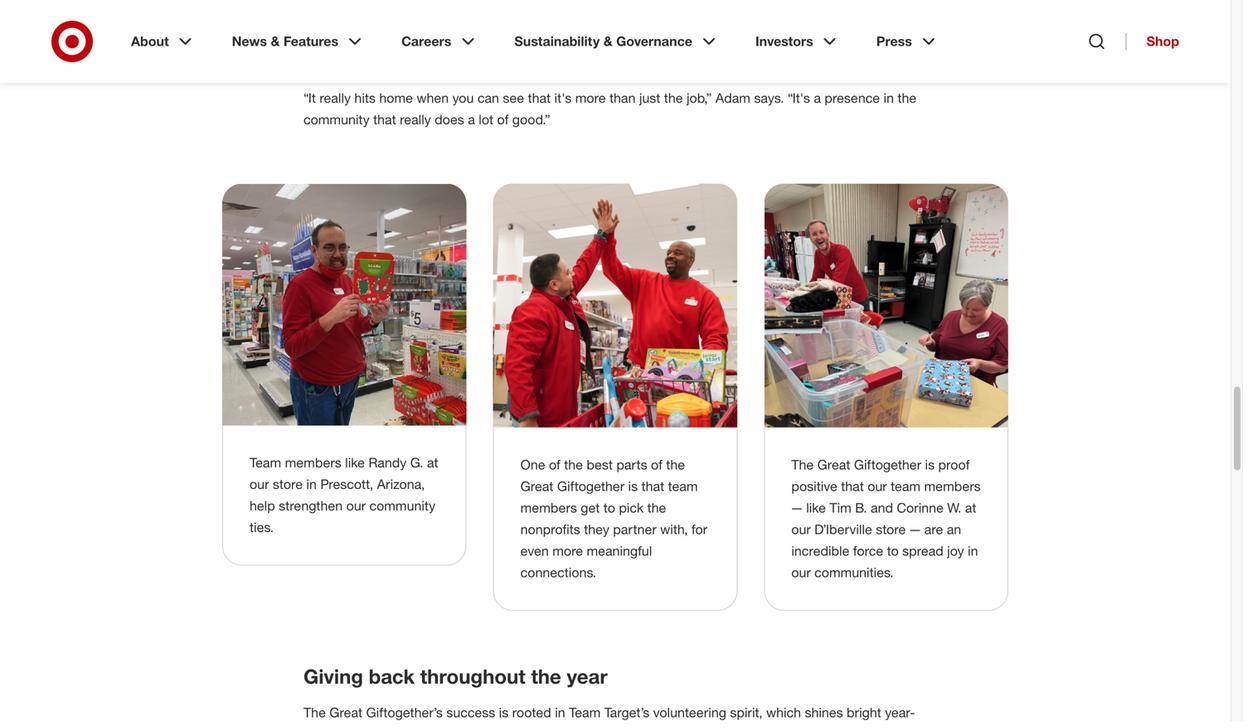 Task type: vqa. For each thing, say whether or not it's contained in the screenshot.
right AND
yes



Task type: locate. For each thing, give the bounding box(es) containing it.
1 & from the left
[[271, 33, 280, 49]]

day,
[[869, 12, 893, 28]]

our down prescott,
[[346, 498, 366, 515]]

1 horizontal spatial like
[[807, 500, 826, 516]]

like inside team members like randy g. at our store in prescott, arizona, help strengthen our community ties.
[[345, 455, 365, 471]]

which right the spirit,
[[767, 705, 801, 721]]

"it
[[304, 90, 316, 106]]

1 horizontal spatial even
[[714, 34, 742, 50]]

team members tim b. and corinne w. at target's d'iberville store smile and wrap presents. image
[[764, 184, 1009, 428]]

that up good."
[[528, 90, 551, 106]]

it's
[[555, 90, 572, 106]]

presence
[[825, 90, 880, 106]]

work
[[650, 34, 679, 50]]

where
[[375, 55, 412, 71]]

which up feels
[[696, 12, 731, 28]]

really
[[320, 90, 351, 106], [400, 112, 431, 128]]

d'iberville
[[815, 522, 873, 538]]

at right the day,
[[897, 12, 908, 28]]

0 vertical spatial members
[[285, 455, 342, 471]]

news & features link
[[220, 20, 377, 63]]

team member randy g. holds a gift and smiles. image
[[222, 184, 467, 426]]

you
[[453, 90, 474, 106]]

at right g.
[[427, 455, 438, 471]]

like up prescott,
[[345, 455, 365, 471]]

team up help
[[250, 455, 281, 471]]

great inside the great giftogether's success is rooted in team target's volunteering spirit, which shines bright year-
[[330, 705, 363, 721]]

of right lot
[[497, 112, 509, 128]]

of
[[530, 12, 542, 28], [494, 55, 506, 71], [497, 112, 509, 128], [549, 457, 561, 473], [651, 457, 663, 473]]

at inside the great giftogether is proof positive that our team members — like tim b. and corinne w. at our d'iberville store — are an incredible force to spread joy in our communities.
[[965, 500, 977, 516]]

1 vertical spatial at
[[427, 455, 438, 471]]

giftogether for caps
[[366, 12, 434, 28]]

0 vertical spatial year
[[502, 12, 527, 28]]

0 horizontal spatial really
[[320, 90, 351, 106]]

0 vertical spatial the
[[304, 12, 326, 28]]

great inside the great giftogether caps a full year of giving back for the team, which also is active on earth day, at beach cleanups and a local trick-or-treat walk. their good work feels even greater within their close-knit community, where target is one of the largest employers.
[[330, 12, 363, 28]]

0 vertical spatial back
[[584, 12, 613, 28]]

store
[[273, 477, 303, 493], [876, 522, 906, 538]]

press link
[[865, 20, 951, 63]]

good
[[615, 34, 646, 50]]

2 horizontal spatial giftogether
[[854, 457, 922, 473]]

0 horizontal spatial —
[[792, 500, 803, 516]]

1 horizontal spatial which
[[767, 705, 801, 721]]

0 horizontal spatial store
[[273, 477, 303, 493]]

in right presence
[[884, 90, 894, 106]]

2 & from the left
[[604, 33, 613, 49]]

1 vertical spatial and
[[871, 500, 893, 516]]

spread
[[903, 543, 944, 560]]

2 vertical spatial members
[[521, 500, 577, 516]]

giving
[[546, 12, 581, 28]]

really right "it
[[320, 90, 351, 106]]

our up d'iberville
[[868, 479, 887, 495]]

at inside the great giftogether caps a full year of giving back for the team, which also is active on earth day, at beach cleanups and a local trick-or-treat walk. their good work feels even greater within their close-knit community, where target is one of the largest employers.
[[897, 12, 908, 28]]

1 vertical spatial to
[[887, 543, 899, 560]]

sustainability & governance link
[[503, 20, 731, 63]]

to right get
[[604, 500, 615, 516]]

the up features on the top left of page
[[304, 12, 326, 28]]

0 horizontal spatial even
[[521, 543, 549, 560]]

team left target's
[[569, 705, 601, 721]]

year up or-
[[502, 12, 527, 28]]

back
[[584, 12, 613, 28], [369, 665, 415, 689]]

in up strengthen
[[306, 477, 317, 493]]

even inside the great giftogether caps a full year of giving back for the team, which also is active on earth day, at beach cleanups and a local trick-or-treat walk. their good work feels even greater within their close-knit community, where target is one of the largest employers.
[[714, 34, 742, 50]]

the down giving
[[304, 705, 326, 721]]

0 horizontal spatial which
[[696, 12, 731, 28]]

more up connections.
[[553, 543, 583, 560]]

their
[[582, 34, 611, 50]]

1 vertical spatial team
[[569, 705, 601, 721]]

like down positive
[[807, 500, 826, 516]]

a right '"it's'
[[814, 90, 821, 106]]

of right the one
[[549, 457, 561, 473]]

giftogether up get
[[557, 479, 625, 495]]

2 horizontal spatial at
[[965, 500, 977, 516]]

careers
[[402, 33, 452, 49]]

— down positive
[[792, 500, 803, 516]]

great up positive
[[818, 457, 851, 473]]

0 vertical spatial which
[[696, 12, 731, 28]]

the
[[304, 12, 326, 28], [792, 457, 814, 473], [304, 705, 326, 721]]

& for features
[[271, 33, 280, 49]]

1 horizontal spatial members
[[521, 500, 577, 516]]

team
[[250, 455, 281, 471], [569, 705, 601, 721]]

— left the are
[[910, 522, 921, 538]]

even
[[714, 34, 742, 50], [521, 543, 549, 560]]

2 horizontal spatial members
[[925, 479, 981, 495]]

for right with,
[[692, 522, 708, 538]]

0 vertical spatial more
[[576, 90, 606, 106]]

for up the good
[[617, 12, 633, 28]]

1 vertical spatial —
[[910, 522, 921, 538]]

they
[[584, 522, 610, 538]]

for inside one of the best parts of the great giftogether is that team members get to pick the nonprofits they partner with, for even more meaningful connections.
[[692, 522, 708, 538]]

in right "joy"
[[968, 543, 979, 560]]

community down "it
[[304, 112, 370, 128]]

or-
[[500, 34, 517, 50]]

members up prescott,
[[285, 455, 342, 471]]

the inside the great giftogether caps a full year of giving back for the team, which also is active on earth day, at beach cleanups and a local trick-or-treat walk. their good work feels even greater within their close-knit community, where target is one of the largest employers.
[[304, 12, 326, 28]]

w.
[[948, 500, 962, 516]]

is left proof
[[925, 457, 935, 473]]

is inside the great giftogether is proof positive that our team members — like tim b. and corinne w. at our d'iberville store — are an incredible force to spread joy in our communities.
[[925, 457, 935, 473]]

tim
[[830, 500, 852, 516]]

0 horizontal spatial for
[[617, 12, 633, 28]]

target
[[415, 55, 452, 71]]

2 vertical spatial at
[[965, 500, 977, 516]]

members
[[285, 455, 342, 471], [925, 479, 981, 495], [521, 500, 577, 516]]

shines
[[805, 705, 843, 721]]

giftogether inside one of the best parts of the great giftogether is that team members get to pick the nonprofits they partner with, for even more meaningful connections.
[[557, 479, 625, 495]]

0 horizontal spatial members
[[285, 455, 342, 471]]

0 vertical spatial to
[[604, 500, 615, 516]]

0 vertical spatial at
[[897, 12, 908, 28]]

0 horizontal spatial giftogether
[[366, 12, 434, 28]]

the right pick
[[648, 500, 666, 516]]

1 horizontal spatial really
[[400, 112, 431, 128]]

great up beach
[[330, 12, 363, 28]]

when
[[417, 90, 449, 106]]

1 horizontal spatial at
[[897, 12, 908, 28]]

0 vertical spatial community
[[304, 112, 370, 128]]

governance
[[616, 33, 693, 49]]

0 horizontal spatial and
[[402, 34, 424, 50]]

in inside the great giftogether's success is rooted in team target's volunteering spirit, which shines bright year-
[[555, 705, 566, 721]]

members inside one of the best parts of the great giftogether is that team members get to pick the nonprofits they partner with, for even more meaningful connections.
[[521, 500, 577, 516]]

that down parts
[[642, 479, 665, 495]]

employers.
[[576, 55, 641, 71]]

and inside the great giftogether caps a full year of giving back for the team, which also is active on earth day, at beach cleanups and a local trick-or-treat walk. their good work feels even greater within their close-knit community, where target is one of the largest employers.
[[402, 34, 424, 50]]

is down parts
[[628, 479, 638, 495]]

that inside the great giftogether is proof positive that our team members — like tim b. and corinne w. at our d'iberville store — are an incredible force to spread joy in our communities.
[[841, 479, 864, 495]]

& up employers. on the top of the page
[[604, 33, 613, 49]]

volunteering
[[653, 705, 727, 721]]

is left "rooted" at bottom
[[499, 705, 509, 721]]

is right also
[[762, 12, 772, 28]]

like
[[345, 455, 365, 471], [807, 500, 826, 516]]

careers link
[[390, 20, 490, 63]]

&
[[271, 33, 280, 49], [604, 33, 613, 49]]

force
[[854, 543, 884, 560]]

0 vertical spatial really
[[320, 90, 351, 106]]

great inside the great giftogether is proof positive that our team members — like tim b. and corinne w. at our d'iberville store — are an incredible force to spread joy in our communities.
[[818, 457, 851, 473]]

0 vertical spatial even
[[714, 34, 742, 50]]

0 vertical spatial team
[[250, 455, 281, 471]]

1 vertical spatial the
[[792, 457, 814, 473]]

in right "rooted" at bottom
[[555, 705, 566, 721]]

full
[[481, 12, 498, 28]]

at right w.
[[965, 500, 977, 516]]

& right news
[[271, 33, 280, 49]]

& for governance
[[604, 33, 613, 49]]

back up giftogether's
[[369, 665, 415, 689]]

close-
[[861, 34, 897, 50]]

team up corinne
[[891, 479, 921, 495]]

giftogether up b.
[[854, 457, 922, 473]]

says.
[[754, 90, 784, 106]]

1 horizontal spatial &
[[604, 33, 613, 49]]

incredible
[[792, 543, 850, 560]]

our
[[250, 477, 269, 493], [868, 479, 887, 495], [346, 498, 366, 515], [792, 522, 811, 538], [792, 565, 811, 581]]

store up strengthen
[[273, 477, 303, 493]]

job,"
[[687, 90, 712, 106]]

that down home in the left top of the page
[[373, 112, 396, 128]]

the up positive
[[792, 457, 814, 473]]

1 horizontal spatial store
[[876, 522, 906, 538]]

1 horizontal spatial back
[[584, 12, 613, 28]]

2 vertical spatial giftogether
[[557, 479, 625, 495]]

0 vertical spatial and
[[402, 34, 424, 50]]

members up nonprofits
[[521, 500, 577, 516]]

0 vertical spatial —
[[792, 500, 803, 516]]

store up "force"
[[876, 522, 906, 538]]

just
[[640, 90, 661, 106]]

1 horizontal spatial to
[[887, 543, 899, 560]]

0 horizontal spatial &
[[271, 33, 280, 49]]

members inside the great giftogether is proof positive that our team members — like tim b. and corinne w. at our d'iberville store — are an incredible force to spread joy in our communities.
[[925, 479, 981, 495]]

even down also
[[714, 34, 742, 50]]

1 vertical spatial members
[[925, 479, 981, 495]]

1 horizontal spatial giftogether
[[557, 479, 625, 495]]

1 vertical spatial like
[[807, 500, 826, 516]]

giftogether inside the great giftogether caps a full year of giving back for the team, which also is active on earth day, at beach cleanups and a local trick-or-treat walk. their good work feels even greater within their close-knit community, where target is one of the largest employers.
[[366, 12, 434, 28]]

1 vertical spatial store
[[876, 522, 906, 538]]

1 vertical spatial even
[[521, 543, 549, 560]]

0 horizontal spatial at
[[427, 455, 438, 471]]

target's
[[605, 705, 650, 721]]

1 horizontal spatial team
[[891, 479, 921, 495]]

1 vertical spatial back
[[369, 665, 415, 689]]

that inside one of the best parts of the great giftogether is that team members get to pick the nonprofits they partner with, for even more meaningful connections.
[[642, 479, 665, 495]]

great for success
[[330, 705, 363, 721]]

one of the best parts of the great giftogether is that team members get to pick the nonprofits they partner with, for even more meaningful connections.
[[521, 457, 708, 581]]

0 horizontal spatial team
[[250, 455, 281, 471]]

0 vertical spatial like
[[345, 455, 365, 471]]

ron brown gives a team member at the smyrna store a high five. image
[[493, 184, 738, 428]]

1 vertical spatial community
[[370, 498, 436, 515]]

0 horizontal spatial like
[[345, 455, 365, 471]]

the inside the great giftogether is proof positive that our team members — like tim b. and corinne w. at our d'iberville store — are an incredible force to spread joy in our communities.
[[792, 457, 814, 473]]

1 vertical spatial for
[[692, 522, 708, 538]]

back up their
[[584, 12, 613, 28]]

news
[[232, 33, 267, 49]]

1 vertical spatial more
[[553, 543, 583, 560]]

our down incredible
[[792, 565, 811, 581]]

is left one
[[455, 55, 465, 71]]

home
[[379, 90, 413, 106]]

strengthen
[[279, 498, 343, 515]]

of right parts
[[651, 457, 663, 473]]

0 horizontal spatial to
[[604, 500, 615, 516]]

0 horizontal spatial team
[[668, 479, 698, 495]]

2 vertical spatial the
[[304, 705, 326, 721]]

1 horizontal spatial team
[[569, 705, 601, 721]]

0 horizontal spatial year
[[502, 12, 527, 28]]

of up 'treat'
[[530, 12, 542, 28]]

our up incredible
[[792, 522, 811, 538]]

one
[[468, 55, 491, 71]]

trick-
[[470, 34, 500, 50]]

in
[[884, 90, 894, 106], [306, 477, 317, 493], [968, 543, 979, 560], [555, 705, 566, 721]]

1 horizontal spatial for
[[692, 522, 708, 538]]

largest
[[532, 55, 572, 71]]

team up with,
[[668, 479, 698, 495]]

to
[[604, 500, 615, 516], [887, 543, 899, 560]]

more right it's
[[576, 90, 606, 106]]

a left full
[[470, 12, 477, 28]]

great down the one
[[521, 479, 554, 495]]

the inside the great giftogether's success is rooted in team target's volunteering spirit, which shines bright year-
[[304, 705, 326, 721]]

2 team from the left
[[891, 479, 921, 495]]

a
[[470, 12, 477, 28], [428, 34, 435, 50], [814, 90, 821, 106], [468, 112, 475, 128]]

the right presence
[[898, 90, 917, 106]]

in inside the great giftogether is proof positive that our team members — like tim b. and corinne w. at our d'iberville store — are an incredible force to spread joy in our communities.
[[968, 543, 979, 560]]

press
[[877, 33, 912, 49]]

1 vertical spatial giftogether
[[854, 457, 922, 473]]

more inside "it really hits home when you can see that it's more than just the job," adam says. "it's a presence in the community that really does a lot of good."
[[576, 90, 606, 106]]

team
[[668, 479, 698, 495], [891, 479, 921, 495]]

year up the great giftogether's success is rooted in team target's volunteering spirit, which shines bright year-
[[567, 665, 608, 689]]

1 horizontal spatial and
[[871, 500, 893, 516]]

the left "best"
[[564, 457, 583, 473]]

giftogether up careers
[[366, 12, 434, 28]]

the up "rooted" at bottom
[[531, 665, 561, 689]]

0 vertical spatial store
[[273, 477, 303, 493]]

to inside one of the best parts of the great giftogether is that team members get to pick the nonprofits they partner with, for even more meaningful connections.
[[604, 500, 615, 516]]

store inside the great giftogether is proof positive that our team members — like tim b. and corinne w. at our d'iberville store — are an incredible force to spread joy in our communities.
[[876, 522, 906, 538]]

the for the great giftogether is proof positive that our team members — like tim b. and corinne w. at our d'iberville store — are an incredible force to spread joy in our communities.
[[792, 457, 814, 473]]

community down arizona,
[[370, 498, 436, 515]]

adam
[[716, 90, 751, 106]]

does
[[435, 112, 464, 128]]

pick
[[619, 500, 644, 516]]

"it's
[[788, 90, 810, 106]]

0 vertical spatial giftogether
[[366, 12, 434, 28]]

and up where
[[402, 34, 424, 50]]

great down giving
[[330, 705, 363, 721]]

1 vertical spatial which
[[767, 705, 801, 721]]

1 horizontal spatial year
[[567, 665, 608, 689]]

shop link
[[1126, 33, 1180, 50]]

1 vertical spatial year
[[567, 665, 608, 689]]

1 team from the left
[[668, 479, 698, 495]]

and right b.
[[871, 500, 893, 516]]

g.
[[410, 455, 423, 471]]

members down proof
[[925, 479, 981, 495]]

0 vertical spatial for
[[617, 12, 633, 28]]

giftogether
[[366, 12, 434, 28], [854, 457, 922, 473], [557, 479, 625, 495]]

to right "force"
[[887, 543, 899, 560]]

even down nonprofits
[[521, 543, 549, 560]]

giftogether inside the great giftogether is proof positive that our team members — like tim b. and corinne w. at our d'iberville store — are an incredible force to spread joy in our communities.
[[854, 457, 922, 473]]

year
[[502, 12, 527, 28], [567, 665, 608, 689]]

really down when
[[400, 112, 431, 128]]

lot
[[479, 112, 494, 128]]

that up b.
[[841, 479, 864, 495]]



Task type: describe. For each thing, give the bounding box(es) containing it.
community inside "it really hits home when you can see that it's more than just the job," adam says. "it's a presence in the community that really does a lot of good."
[[304, 112, 370, 128]]

good."
[[513, 112, 550, 128]]

on
[[814, 12, 829, 28]]

team inside the great giftogether's success is rooted in team target's volunteering spirit, which shines bright year-
[[569, 705, 601, 721]]

the great giftogether's success is rooted in team target's volunteering spirit, which shines bright year-
[[304, 705, 916, 722]]

great for caps
[[330, 12, 363, 28]]

about link
[[119, 20, 207, 63]]

year-
[[885, 705, 916, 721]]

team,
[[659, 12, 692, 28]]

team members like randy g. at our store in prescott, arizona, help strengthen our community ties.
[[250, 455, 438, 536]]

great inside one of the best parts of the great giftogether is that team members get to pick the nonprofits they partner with, for even more meaningful connections.
[[521, 479, 554, 495]]

within
[[792, 34, 827, 50]]

"it really hits home when you can see that it's more than just the job," adam says. "it's a presence in the community that really does a lot of good."
[[304, 90, 917, 128]]

best
[[587, 457, 613, 473]]

b.
[[856, 500, 867, 516]]

get
[[581, 500, 600, 516]]

throughout
[[420, 665, 526, 689]]

features
[[284, 33, 339, 49]]

ties.
[[250, 520, 274, 536]]

team inside the great giftogether is proof positive that our team members — like tim b. and corinne w. at our d'iberville store — are an incredible force to spread joy in our communities.
[[891, 479, 921, 495]]

more inside one of the best parts of the great giftogether is that team members get to pick the nonprofits they partner with, for even more meaningful connections.
[[553, 543, 583, 560]]

to inside the great giftogether is proof positive that our team members — like tim b. and corinne w. at our d'iberville store — are an incredible force to spread joy in our communities.
[[887, 543, 899, 560]]

their
[[831, 34, 857, 50]]

greater
[[746, 34, 788, 50]]

an
[[947, 522, 962, 538]]

the great giftogether caps a full year of giving back for the team, which also is active on earth day, at beach cleanups and a local trick-or-treat walk. their good work feels even greater within their close-knit community, where target is one of the largest employers.
[[304, 12, 919, 71]]

which inside the great giftogether's success is rooted in team target's volunteering spirit, which shines bright year-
[[767, 705, 801, 721]]

walk.
[[548, 34, 578, 50]]

giftogether for is
[[854, 457, 922, 473]]

beach
[[304, 34, 341, 50]]

active
[[776, 12, 811, 28]]

the for the great giftogether caps a full year of giving back for the team, which also is active on earth day, at beach cleanups and a local trick-or-treat walk. their good work feels even greater within their close-knit community, where target is one of the largest employers.
[[304, 12, 326, 28]]

spirit,
[[730, 705, 763, 721]]

is inside one of the best parts of the great giftogether is that team members get to pick the nonprofits they partner with, for even more meaningful connections.
[[628, 479, 638, 495]]

the up governance
[[637, 12, 655, 28]]

cleanups
[[344, 34, 398, 50]]

and inside the great giftogether is proof positive that our team members — like tim b. and corinne w. at our d'iberville store — are an incredible force to spread joy in our communities.
[[871, 500, 893, 516]]

the right 'just'
[[664, 90, 683, 106]]

earth
[[833, 12, 865, 28]]

randy
[[369, 455, 407, 471]]

which inside the great giftogether caps a full year of giving back for the team, which also is active on earth day, at beach cleanups and a local trick-or-treat walk. their good work feels even greater within their close-knit community, where target is one of the largest employers.
[[696, 12, 731, 28]]

meaningful
[[587, 543, 652, 560]]

team inside one of the best parts of the great giftogether is that team members get to pick the nonprofits they partner with, for even more meaningful connections.
[[668, 479, 698, 495]]

feels
[[682, 34, 710, 50]]

caps
[[437, 12, 466, 28]]

community,
[[304, 55, 371, 71]]

sustainability
[[515, 33, 600, 49]]

giftogether's
[[366, 705, 443, 721]]

1 vertical spatial really
[[400, 112, 431, 128]]

of right one
[[494, 55, 506, 71]]

partner
[[613, 522, 657, 538]]

store inside team members like randy g. at our store in prescott, arizona, help strengthen our community ties.
[[273, 477, 303, 493]]

giving
[[304, 665, 363, 689]]

in inside "it really hits home when you can see that it's more than just the job," adam says. "it's a presence in the community that really does a lot of good."
[[884, 90, 894, 106]]

the right parts
[[666, 457, 685, 473]]

sustainability & governance
[[515, 33, 693, 49]]

with,
[[660, 522, 688, 538]]

our up help
[[250, 477, 269, 493]]

nonprofits
[[521, 522, 581, 538]]

in inside team members like randy g. at our store in prescott, arizona, help strengthen our community ties.
[[306, 477, 317, 493]]

1 horizontal spatial —
[[910, 522, 921, 538]]

communities.
[[815, 565, 894, 581]]

members inside team members like randy g. at our store in prescott, arizona, help strengthen our community ties.
[[285, 455, 342, 471]]

corinne
[[897, 500, 944, 516]]

a left lot
[[468, 112, 475, 128]]

knit
[[897, 34, 919, 50]]

can
[[478, 90, 499, 106]]

even inside one of the best parts of the great giftogether is that team members get to pick the nonprofits they partner with, for even more meaningful connections.
[[521, 543, 549, 560]]

0 horizontal spatial back
[[369, 665, 415, 689]]

a left local
[[428, 34, 435, 50]]

community inside team members like randy g. at our store in prescott, arizona, help strengthen our community ties.
[[370, 498, 436, 515]]

positive
[[792, 479, 838, 495]]

of inside "it really hits home when you can see that it's more than just the job," adam says. "it's a presence in the community that really does a lot of good."
[[497, 112, 509, 128]]

proof
[[939, 457, 970, 473]]

are
[[925, 522, 943, 538]]

investors
[[756, 33, 814, 49]]

bright
[[847, 705, 882, 721]]

parts
[[617, 457, 648, 473]]

great for is
[[818, 457, 851, 473]]

year inside the great giftogether caps a full year of giving back for the team, which also is active on earth day, at beach cleanups and a local trick-or-treat walk. their good work feels even greater within their close-knit community, where target is one of the largest employers.
[[502, 12, 527, 28]]

shop
[[1147, 33, 1180, 49]]

like inside the great giftogether is proof positive that our team members — like tim b. and corinne w. at our d'iberville store — are an incredible force to spread joy in our communities.
[[807, 500, 826, 516]]

one
[[521, 457, 545, 473]]

than
[[610, 90, 636, 106]]

the for the great giftogether's success is rooted in team target's volunteering spirit, which shines bright year-
[[304, 705, 326, 721]]

the down or-
[[510, 55, 528, 71]]

connections.
[[521, 565, 597, 581]]

also
[[734, 12, 759, 28]]

joy
[[948, 543, 965, 560]]

treat
[[517, 34, 544, 50]]

rooted
[[512, 705, 552, 721]]

about
[[131, 33, 169, 49]]

team inside team members like randy g. at our store in prescott, arizona, help strengthen our community ties.
[[250, 455, 281, 471]]

for inside the great giftogether caps a full year of giving back for the team, which also is active on earth day, at beach cleanups and a local trick-or-treat walk. their good work feels even greater within their close-knit community, where target is one of the largest employers.
[[617, 12, 633, 28]]

back inside the great giftogether caps a full year of giving back for the team, which also is active on earth day, at beach cleanups and a local trick-or-treat walk. their good work feels even greater within their close-knit community, where target is one of the largest employers.
[[584, 12, 613, 28]]

prescott,
[[320, 477, 373, 493]]

local
[[439, 34, 466, 50]]

success
[[447, 705, 495, 721]]

arizona,
[[377, 477, 425, 493]]

at inside team members like randy g. at our store in prescott, arizona, help strengthen our community ties.
[[427, 455, 438, 471]]

is inside the great giftogether's success is rooted in team target's volunteering spirit, which shines bright year-
[[499, 705, 509, 721]]

help
[[250, 498, 275, 515]]



